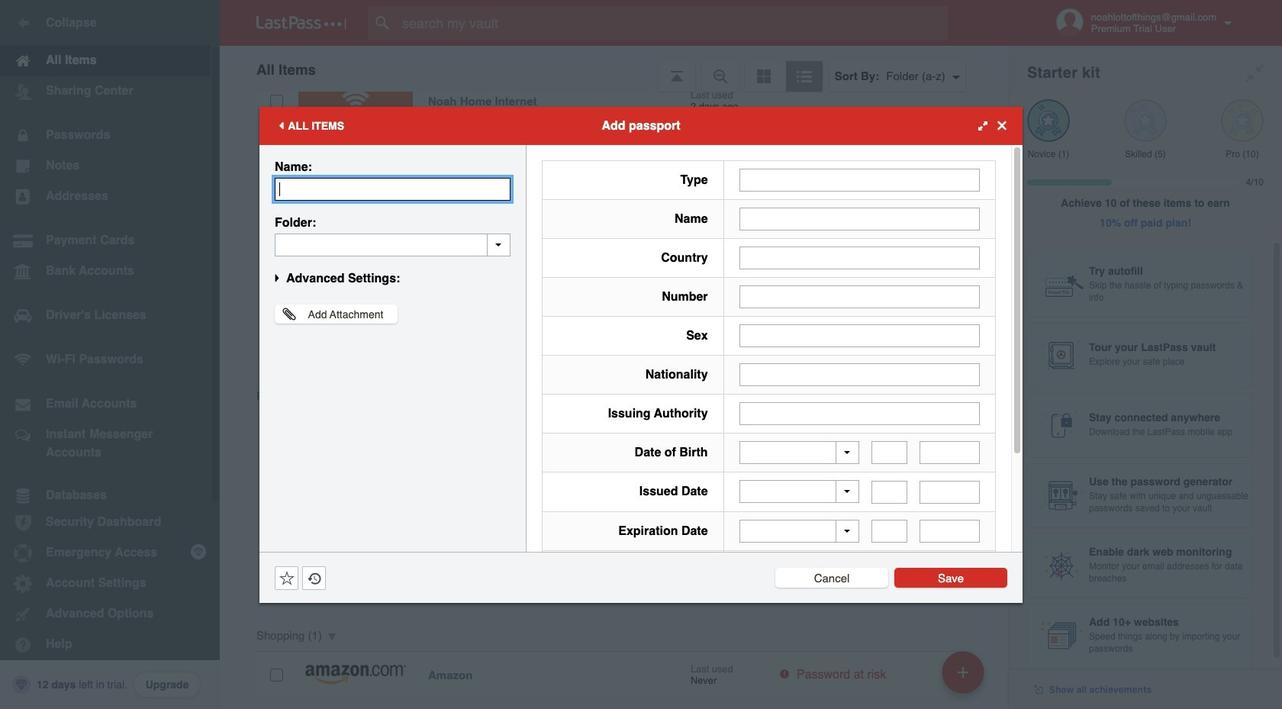 Task type: locate. For each thing, give the bounding box(es) containing it.
dialog
[[260, 107, 1023, 662]]

lastpass image
[[257, 16, 347, 30]]

search my vault text field
[[368, 6, 978, 40]]

None text field
[[740, 168, 980, 191], [275, 178, 511, 200], [740, 246, 980, 269], [740, 285, 980, 308], [740, 363, 980, 386], [920, 441, 980, 464], [872, 481, 908, 504], [872, 520, 908, 543], [920, 520, 980, 543], [740, 168, 980, 191], [275, 178, 511, 200], [740, 246, 980, 269], [740, 285, 980, 308], [740, 363, 980, 386], [920, 441, 980, 464], [872, 481, 908, 504], [872, 520, 908, 543], [920, 520, 980, 543]]

Search search field
[[368, 6, 978, 40]]

None text field
[[740, 207, 980, 230], [275, 233, 511, 256], [740, 324, 980, 347], [740, 402, 980, 425], [872, 441, 908, 464], [920, 481, 980, 504], [740, 207, 980, 230], [275, 233, 511, 256], [740, 324, 980, 347], [740, 402, 980, 425], [872, 441, 908, 464], [920, 481, 980, 504]]



Task type: describe. For each thing, give the bounding box(es) containing it.
new item navigation
[[937, 647, 994, 709]]

vault options navigation
[[220, 46, 1009, 92]]

new item image
[[958, 667, 969, 678]]

main navigation navigation
[[0, 0, 220, 709]]



